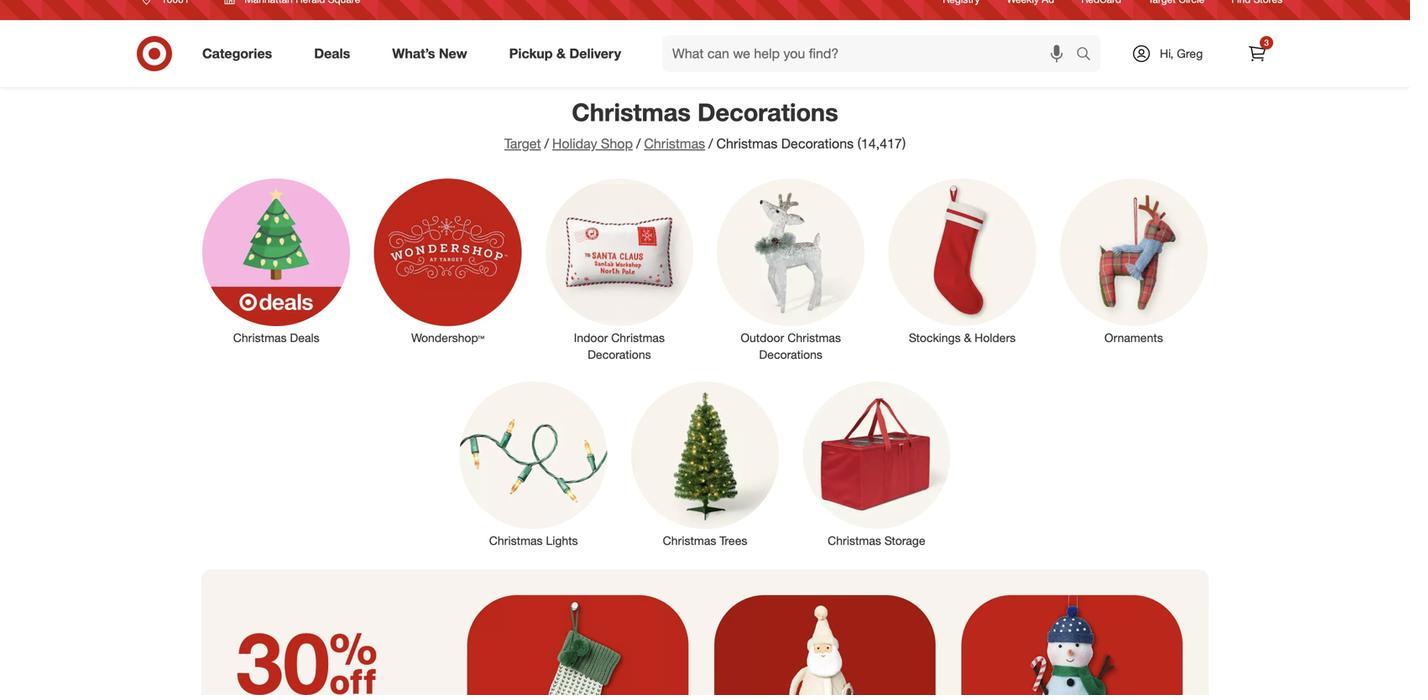 Task type: describe. For each thing, give the bounding box(es) containing it.
christmas trees
[[663, 534, 747, 549]]

new
[[439, 45, 467, 62]]

0 vertical spatial deals
[[314, 45, 350, 62]]

christmas lights link
[[448, 379, 619, 550]]

christmas decorations target / holiday shop / christmas / christmas decorations (14,417)
[[504, 97, 906, 152]]

holders
[[975, 331, 1016, 345]]

christmas trees link
[[619, 379, 791, 550]]

indoor
[[574, 331, 608, 345]]

pickup & delivery
[[509, 45, 621, 62]]

ornaments link
[[1048, 175, 1220, 347]]

& for pickup
[[557, 45, 566, 62]]

target
[[504, 136, 541, 152]]

hi, greg
[[1160, 46, 1203, 61]]

holiday
[[552, 136, 597, 152]]

2 / from the left
[[636, 136, 641, 152]]

indoor christmas decorations link
[[534, 175, 705, 363]]

pickup
[[509, 45, 553, 62]]

christmas inside outdoor christmas decorations
[[788, 331, 841, 345]]

3
[[1264, 37, 1269, 48]]

What can we help you find? suggestions appear below search field
[[662, 35, 1080, 72]]

what's new link
[[378, 35, 488, 72]]

greg
[[1177, 46, 1203, 61]]

search
[[1069, 47, 1109, 63]]

christmas link
[[644, 136, 705, 152]]

search button
[[1069, 35, 1109, 76]]

shop
[[601, 136, 633, 152]]

target link
[[504, 136, 541, 152]]

& for stockings
[[964, 331, 971, 345]]

holiday shop link
[[552, 136, 633, 152]]

1 / from the left
[[544, 136, 549, 152]]

storage
[[885, 534, 925, 549]]

3 / from the left
[[709, 136, 713, 152]]



Task type: vqa. For each thing, say whether or not it's contained in the screenshot.
the Hi Bakri, thanks for reaching out about PlayStation 5 Digital Edition Console.     The PlayStation 5 includes 1 controller in the box.    If you have any additional questions, we welcome you to contact MyTGTtech at 833-848-8324 every day, between 7am-11pm CST.
no



Task type: locate. For each thing, give the bounding box(es) containing it.
categories link
[[188, 35, 293, 72]]

pickup & delivery link
[[495, 35, 642, 72]]

christmas storage link
[[791, 379, 962, 550]]

2 horizontal spatial /
[[709, 136, 713, 152]]

deals
[[314, 45, 350, 62], [290, 331, 319, 345]]

1 horizontal spatial /
[[636, 136, 641, 152]]

ornaments
[[1105, 331, 1163, 345]]

decorations inside outdoor christmas decorations
[[759, 347, 823, 362]]

decorations inside 'indoor christmas decorations'
[[588, 347, 651, 362]]

christmas storage
[[828, 534, 925, 549]]

indoor christmas decorations
[[574, 331, 665, 362]]

wondershop™
[[411, 331, 484, 345]]

christmas
[[572, 97, 691, 127], [644, 136, 705, 152], [716, 136, 778, 152], [233, 331, 287, 345], [611, 331, 665, 345], [788, 331, 841, 345], [489, 534, 543, 549], [663, 534, 716, 549], [828, 534, 881, 549]]

0 horizontal spatial /
[[544, 136, 549, 152]]

/
[[544, 136, 549, 152], [636, 136, 641, 152], [709, 136, 713, 152]]

hi,
[[1160, 46, 1174, 61]]

what's new
[[392, 45, 467, 62]]

wondershop™ link
[[362, 175, 534, 347]]

outdoor christmas decorations
[[741, 331, 841, 362]]

stockings & holders
[[909, 331, 1016, 345]]

1 vertical spatial deals
[[290, 331, 319, 345]]

outdoor christmas decorations link
[[705, 175, 877, 363]]

1 horizontal spatial &
[[964, 331, 971, 345]]

0 vertical spatial &
[[557, 45, 566, 62]]

decorations
[[698, 97, 838, 127], [781, 136, 854, 152], [588, 347, 651, 362], [759, 347, 823, 362]]

trees
[[720, 534, 747, 549]]

christmas inside 'indoor christmas decorations'
[[611, 331, 665, 345]]

lights
[[546, 534, 578, 549]]

what's
[[392, 45, 435, 62]]

(14,417)
[[858, 136, 906, 152]]

/ right christmas link
[[709, 136, 713, 152]]

3 link
[[1239, 35, 1276, 72]]

christmas lights
[[489, 534, 578, 549]]

stockings & holders link
[[877, 175, 1048, 347]]

& inside pickup & delivery link
[[557, 45, 566, 62]]

& right the pickup
[[557, 45, 566, 62]]

delivery
[[569, 45, 621, 62]]

outdoor
[[741, 331, 784, 345]]

1 vertical spatial &
[[964, 331, 971, 345]]

/ right target link
[[544, 136, 549, 152]]

categories
[[202, 45, 272, 62]]

& inside stockings & holders link
[[964, 331, 971, 345]]

&
[[557, 45, 566, 62], [964, 331, 971, 345]]

0 horizontal spatial &
[[557, 45, 566, 62]]

& left holders
[[964, 331, 971, 345]]

christmas deals
[[233, 331, 319, 345]]

/ right shop
[[636, 136, 641, 152]]

stockings
[[909, 331, 961, 345]]

deals link
[[300, 35, 371, 72]]

christmas deals link
[[191, 175, 362, 347]]



